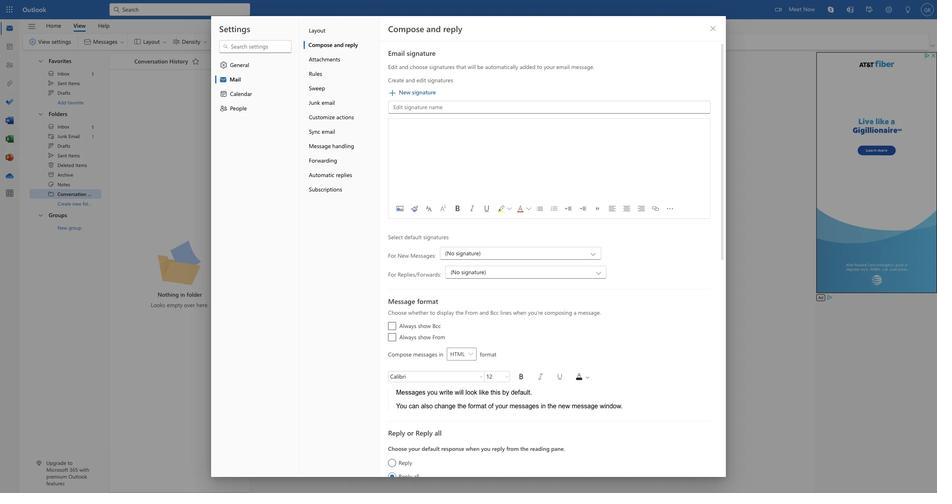 Task type: describe. For each thing, give the bounding box(es) containing it.
when inside message format 'element'
[[513, 309, 527, 317]]

rules
[[309, 70, 322, 78]]

forwarding
[[309, 157, 337, 165]]

your inside email signature element
[[544, 63, 555, 71]]

items inside " sent items  drafts"
[[68, 80, 80, 86]]

6 tree item from the top
[[29, 141, 101, 151]]


[[28, 22, 36, 31]]

default inside email signature element
[[404, 234, 422, 241]]

over
[[184, 302, 195, 309]]

create and edit signatures
[[388, 76, 453, 84]]

and left the edit at the top left of page
[[406, 76, 415, 84]]


[[220, 90, 228, 98]]

set your advertising preferences image
[[827, 295, 833, 301]]

email inside the "compose and reply" tab panel
[[557, 63, 570, 71]]

edit
[[417, 76, 426, 84]]

new inside new group tree item
[[58, 225, 67, 231]]

for for for replies/forwards:
[[388, 271, 396, 279]]

meet
[[789, 5, 802, 13]]

outlook inside upgrade to microsoft 365 with premium outlook features
[[68, 474, 87, 481]]

Edit signature name text field
[[393, 103, 706, 111]]

Signature text field
[[389, 119, 710, 199]]

add favorite
[[58, 99, 84, 106]]

messages
[[396, 390, 426, 397]]

 button right font size text field on the right of the page
[[504, 372, 510, 383]]

with inside upgrade to microsoft 365 with premium outlook features
[[79, 467, 89, 474]]


[[48, 191, 54, 197]]


[[223, 44, 228, 49]]

increase indent image
[[577, 203, 590, 216]]

look
[[466, 390, 477, 397]]

sweep
[[309, 84, 325, 92]]

add
[[58, 99, 66, 106]]

free.
[[587, 288, 598, 295]]

and up the email signature
[[426, 23, 441, 34]]

compose and reply button
[[304, 38, 380, 52]]

html
[[450, 351, 465, 358]]

replies/forwards:
[[398, 271, 441, 279]]

highlight image
[[495, 203, 508, 216]]


[[517, 373, 525, 381]]

reply all
[[399, 473, 419, 481]]

conversation history 
[[134, 57, 200, 66]]

default.
[[511, 390, 532, 397]]

like
[[479, 390, 489, 397]]

always for always show bcc
[[399, 323, 416, 330]]

compose and reply inside button
[[308, 41, 358, 49]]

 for  button in the groups tree item
[[37, 212, 44, 219]]

subscriptions button
[[304, 183, 380, 197]]

dialog containing settings
[[0, 0, 937, 494]]

compose inside button
[[308, 41, 333, 49]]

history inside  drafts  sent items  deleted items  archive  notes  conversation history
[[88, 191, 104, 197]]

2 horizontal spatial outlook
[[532, 288, 553, 295]]


[[48, 181, 54, 188]]

junk email button
[[304, 96, 380, 110]]

calendar image
[[6, 43, 14, 51]]

Font text field
[[389, 372, 478, 382]]

default inside option group
[[422, 446, 440, 453]]

settings
[[219, 23, 250, 34]]

email for sync email
[[322, 128, 335, 136]]

customize actions button
[[304, 110, 380, 125]]

quote image
[[591, 203, 604, 216]]

 for font color icon
[[526, 207, 531, 212]]

folders tree item
[[29, 107, 101, 122]]

customize actions
[[309, 113, 354, 121]]

 drafts  sent items  deleted items  archive  notes  conversation history
[[48, 143, 104, 197]]

and right edit in the left top of the page
[[399, 63, 408, 71]]

messages:
[[410, 252, 436, 260]]

tree item containing 
[[29, 132, 101, 141]]

compose and reply inside tab panel
[[388, 23, 462, 34]]

3 1 from the top
[[92, 133, 94, 140]]

reply inside button
[[345, 41, 358, 49]]

signature inside  new signature
[[412, 88, 436, 96]]

message
[[572, 403, 598, 410]]

group
[[68, 225, 81, 231]]

to inside email signature element
[[537, 63, 542, 71]]

 inbox for sent items
[[48, 70, 69, 77]]

added
[[520, 63, 536, 71]]

 for highlight image
[[507, 207, 512, 212]]

 for  button on the right of font size text field on the right of the page
[[504, 375, 509, 380]]


[[220, 105, 228, 113]]

0 horizontal spatial from
[[432, 334, 445, 341]]

all inside choose your default response when you reply from the reading pane. option group
[[414, 473, 419, 481]]

settings
[[52, 38, 71, 45]]

powerpoint image
[[6, 154, 14, 162]]

meet now
[[789, 5, 815, 13]]

message list section
[[109, 51, 250, 494]]

always show from
[[399, 334, 445, 341]]

edit and choose signatures that will be automatically added to your email message.
[[388, 63, 594, 71]]

 inbox for junk email
[[48, 123, 69, 130]]

 for 
[[48, 123, 54, 130]]

people image
[[6, 62, 14, 70]]

message for message handling
[[309, 142, 331, 150]]

 inside " sent items  drafts"
[[48, 80, 54, 86]]

2 vertical spatial signatures
[[423, 234, 449, 241]]

1 vertical spatial format
[[480, 351, 496, 359]]

new inside message format 'element'
[[558, 403, 570, 410]]


[[48, 172, 54, 178]]

tree item containing 
[[29, 170, 101, 180]]

whether
[[408, 309, 428, 317]]

your inside message format 'element'
[[495, 403, 508, 410]]

reply for reply or reply all
[[388, 429, 405, 438]]

email inside the "compose and reply" tab panel
[[388, 49, 405, 58]]

 for  button inside folders tree item
[[37, 111, 44, 117]]

0 vertical spatial signature
[[407, 49, 436, 58]]

change
[[435, 403, 456, 410]]

italic (⌘+i) image
[[466, 203, 479, 216]]

show for from
[[418, 334, 431, 341]]

format painter image
[[408, 203, 421, 216]]

compose and reply tab panel
[[380, 16, 726, 494]]

0 vertical spatial format
[[417, 297, 438, 306]]

new group
[[58, 225, 81, 231]]


[[192, 58, 200, 66]]

 inside  drafts  sent items  deleted items  archive  notes  conversation history
[[48, 143, 54, 149]]

tree containing 
[[29, 122, 104, 209]]

 for  view settings
[[29, 38, 37, 46]]

 calendar
[[220, 90, 252, 98]]

decrease indent image
[[562, 203, 575, 216]]

create for create new folder
[[58, 201, 71, 207]]

message format
[[388, 297, 438, 306]]

365
[[70, 467, 78, 474]]

 sent items  drafts
[[48, 80, 80, 96]]

junk email
[[309, 99, 335, 107]]

reading
[[530, 446, 550, 453]]

general
[[230, 61, 249, 69]]

always show bcc
[[399, 323, 441, 330]]

compose inside message format 'element'
[[388, 351, 412, 359]]

create new folder tree item
[[29, 199, 101, 209]]

bold (⌘+b) image
[[451, 203, 464, 216]]

layout button
[[304, 23, 380, 38]]

0 horizontal spatial bcc
[[432, 323, 441, 330]]

home button
[[40, 19, 67, 32]]

groups
[[49, 212, 67, 219]]

choose your default response when you reply from the reading pane. option group
[[388, 444, 711, 483]]

display
[[437, 309, 454, 317]]

going
[[484, 288, 499, 295]]

7 tree item from the top
[[29, 151, 101, 160]]

new inside tree item
[[73, 201, 81, 207]]

the down 
[[548, 403, 557, 410]]

calendar
[[230, 90, 252, 98]]

 for  button inside favorites tree item
[[37, 58, 44, 64]]

you inside message format 'element'
[[427, 390, 438, 397]]

people
[[230, 105, 247, 112]]

upgrade to microsoft 365 with premium outlook features
[[46, 460, 89, 488]]

the right display
[[456, 309, 464, 317]]

you're going places. take outlook with you for free.
[[467, 288, 598, 295]]

inbox for junk email
[[58, 123, 69, 130]]

1 vertical spatial email
[[68, 133, 80, 140]]

premium features image
[[36, 462, 42, 467]]

sent inside " sent items  drafts"
[[58, 80, 67, 86]]

 for  general
[[220, 61, 228, 69]]


[[710, 25, 716, 32]]

reply for reply all
[[399, 473, 412, 481]]

features
[[46, 481, 65, 488]]

0 vertical spatial compose
[[388, 23, 424, 34]]

a
[[574, 309, 577, 317]]

2 horizontal spatial in
[[541, 403, 546, 410]]

 button
[[189, 55, 202, 68]]

font size image
[[437, 203, 450, 216]]

sync email
[[309, 128, 335, 136]]

align right image
[[635, 203, 648, 216]]

window.
[[600, 403, 623, 410]]


[[48, 162, 54, 169]]

sent inside  drafts  sent items  deleted items  archive  notes  conversation history
[[58, 152, 67, 159]]

 button
[[707, 22, 720, 35]]

2 horizontal spatial you
[[567, 288, 576, 295]]

1 for sent items
[[92, 71, 94, 77]]


[[219, 76, 227, 84]]


[[537, 373, 545, 381]]

will inside email signature element
[[468, 63, 476, 71]]

 button for favorites
[[33, 54, 47, 68]]

create new folder
[[58, 201, 95, 207]]

layout group
[[130, 34, 209, 50]]

1 vertical spatial in
[[439, 351, 443, 359]]

of
[[488, 403, 494, 410]]

2 vertical spatial items
[[75, 162, 87, 169]]

write
[[439, 390, 453, 397]]

onedrive image
[[6, 173, 14, 181]]

the inside choose your default response when you reply from the reading pane. option group
[[520, 446, 529, 453]]

you're
[[467, 288, 482, 295]]

align left image
[[606, 203, 619, 216]]


[[775, 6, 782, 13]]

lines
[[500, 309, 512, 317]]

0 horizontal spatial messages
[[413, 351, 437, 359]]

to inside upgrade to microsoft 365 with premium outlook features
[[68, 460, 73, 467]]

to do image
[[6, 99, 14, 107]]

premium
[[46, 474, 67, 481]]

attachments button
[[304, 52, 380, 67]]

outlook banner
[[0, 0, 937, 19]]

 button
[[533, 369, 549, 385]]

document containing settings
[[0, 0, 937, 494]]

show for bcc
[[418, 323, 431, 330]]

 button for folders
[[33, 107, 47, 121]]



Task type: locate. For each thing, give the bounding box(es) containing it.
junk inside button
[[309, 99, 320, 107]]

 inside "favorites" tree
[[48, 70, 54, 77]]

5 tree item from the top
[[29, 132, 101, 141]]

0 horizontal spatial  button
[[507, 203, 512, 216]]

 button inside groups tree item
[[33, 209, 47, 222]]

conversation down 'layout' group
[[134, 57, 168, 65]]

choose down message format
[[388, 309, 407, 317]]

1  from the top
[[48, 70, 54, 77]]

tree item down "favorites" at the left of the page
[[29, 69, 101, 78]]

 left "favorites" at the left of the page
[[37, 58, 44, 64]]

more formatting options image
[[664, 203, 677, 216]]

 left font color icon
[[507, 207, 512, 212]]

 button inside favorites tree item
[[33, 54, 47, 68]]

1 horizontal spatial email
[[388, 49, 405, 58]]

outlook inside banner
[[23, 5, 46, 14]]

you
[[396, 403, 407, 410]]

folder inside tree item
[[83, 201, 95, 207]]

0 horizontal spatial folder
[[83, 201, 95, 207]]

10 tree item from the top
[[29, 180, 101, 189]]

4 tree item from the top
[[29, 122, 101, 132]]

0 horizontal spatial your
[[409, 446, 420, 453]]

new inside  new signature
[[399, 88, 411, 96]]

2 always from the top
[[399, 334, 416, 341]]

choose inside message format 'element'
[[388, 309, 407, 317]]

0 vertical spatial when
[[513, 309, 527, 317]]

inbox inside tree
[[58, 123, 69, 130]]

 left groups
[[37, 212, 44, 219]]

to inside message format 'element'
[[430, 309, 435, 317]]

choose inside option group
[[388, 446, 407, 453]]

and down layout button
[[334, 41, 344, 49]]

 button for groups
[[33, 209, 47, 222]]

0 vertical spatial  inbox
[[48, 70, 69, 77]]

tab list
[[40, 19, 116, 32]]

message inside button
[[309, 142, 331, 150]]

replies
[[336, 171, 352, 179]]

new right 
[[399, 88, 411, 96]]

when inside choose your default response when you reply from the reading pane. option group
[[466, 446, 480, 453]]

Compose message format field
[[447, 348, 477, 362]]

message for message format
[[388, 297, 415, 306]]

font image
[[422, 203, 435, 216]]

1 for junk email
[[92, 124, 94, 130]]

 button inside folders tree item
[[33, 107, 47, 121]]

1 horizontal spatial reply
[[443, 23, 462, 34]]

reply for reply
[[399, 460, 412, 467]]

2 vertical spatial you
[[481, 446, 491, 453]]

for replies/forwards:
[[388, 271, 441, 279]]

new
[[399, 88, 411, 96], [58, 225, 67, 231], [398, 252, 409, 260]]

choose for choose whether to display the from and bcc lines when you're composing a message.
[[388, 309, 407, 317]]

for left replies/forwards:
[[388, 271, 396, 279]]

tree item up add favorite "tree item"
[[29, 78, 101, 88]]

to right upgrade
[[68, 460, 73, 467]]

favorites tree item
[[29, 54, 101, 69]]

here.
[[197, 302, 209, 309]]

 button left bullets (⌘+.) icon
[[526, 203, 532, 216]]

the down messages you write will look like this by default.
[[457, 403, 466, 410]]

 inside settings tab list
[[220, 61, 228, 69]]

1 vertical spatial to
[[430, 309, 435, 317]]

choose your default response when you reply from the reading pane.
[[388, 446, 565, 453]]

 button
[[232, 56, 244, 68]]

all
[[435, 429, 442, 438], [414, 473, 419, 481]]

tree item containing 
[[29, 160, 101, 170]]

create up 
[[388, 76, 404, 84]]

sent up "add"
[[58, 80, 67, 86]]

1 vertical spatial bcc
[[432, 323, 441, 330]]

inbox down favorites tree item
[[58, 70, 69, 77]]

email right sync
[[322, 128, 335, 136]]

tree item up  junk email
[[29, 122, 101, 132]]

 view settings
[[29, 38, 71, 46]]

2 vertical spatial reply
[[492, 446, 505, 453]]

deleted
[[58, 162, 74, 169]]

messages down always show from
[[413, 351, 437, 359]]

1 vertical spatial when
[[466, 446, 480, 453]]

view left help
[[73, 22, 86, 29]]

1 vertical spatial messages
[[510, 403, 539, 410]]

0 horizontal spatial reply
[[345, 41, 358, 49]]

view left "settings"
[[38, 38, 50, 45]]

0 horizontal spatial all
[[414, 473, 419, 481]]

inbox for sent items
[[58, 70, 69, 77]]

mail
[[230, 76, 241, 83]]

view
[[73, 22, 86, 29], [38, 38, 50, 45]]

1 horizontal spatial conversation
[[134, 57, 168, 65]]

2 sent from the top
[[58, 152, 67, 159]]

will left look
[[455, 390, 464, 397]]

automatic replies button
[[304, 168, 380, 183]]

compose and reply heading
[[388, 23, 462, 34]]

word image
[[6, 117, 14, 125]]

1 vertical spatial all
[[414, 473, 419, 481]]

0 vertical spatial in
[[180, 291, 185, 299]]

1 always from the top
[[399, 323, 416, 330]]

1 horizontal spatial 
[[526, 207, 531, 212]]

0 vertical spatial compose and reply
[[388, 23, 462, 34]]

reply down layout button
[[345, 41, 358, 49]]

settings heading
[[219, 23, 250, 34]]

for for for new messages:
[[388, 252, 396, 260]]

email signature element
[[388, 63, 711, 279]]

drafts down  junk email
[[58, 143, 70, 149]]

compose
[[388, 23, 424, 34], [308, 41, 333, 49], [388, 351, 412, 359]]

1 vertical spatial drafts
[[58, 143, 70, 149]]

1 vertical spatial junk
[[58, 133, 67, 140]]

messages
[[413, 351, 437, 359], [510, 403, 539, 410]]

0 horizontal spatial 
[[29, 38, 37, 46]]

application containing settings
[[0, 0, 937, 494]]

email
[[388, 49, 405, 58], [68, 133, 80, 140]]

1 inside "favorites" tree
[[92, 71, 94, 77]]

nothing
[[158, 291, 179, 299]]

new down groups tree item
[[58, 225, 67, 231]]

2 horizontal spatial your
[[544, 63, 555, 71]]

2 vertical spatial new
[[398, 252, 409, 260]]

always down always show bcc
[[399, 334, 416, 341]]

2 choose from the top
[[388, 446, 407, 453]]

 button
[[513, 369, 529, 385]]

rules button
[[304, 67, 380, 81]]

message format element
[[388, 309, 711, 411]]

 up add favorite "tree item"
[[48, 90, 54, 96]]

 inside favorites tree item
[[37, 58, 44, 64]]

reply left from
[[492, 446, 505, 453]]

font color image
[[514, 203, 527, 216]]

2 for from the top
[[388, 271, 396, 279]]

messages down default.
[[510, 403, 539, 410]]

insert pictures inline image
[[393, 203, 406, 216]]

1 vertical spatial new
[[558, 403, 570, 410]]

tree item down  junk email
[[29, 141, 101, 151]]

1 vertical spatial sent
[[58, 152, 67, 159]]

1  button from the left
[[507, 203, 512, 216]]

drafts up add favorite "tree item"
[[58, 90, 70, 96]]

outlook up '' button
[[23, 5, 46, 14]]

signature up choose
[[407, 49, 436, 58]]

0 vertical spatial outlook
[[23, 5, 46, 14]]

1 sent from the top
[[58, 80, 67, 86]]

2 drafts from the top
[[58, 143, 70, 149]]

history up the create new folder at the left top of the page
[[88, 191, 104, 197]]

folder up over
[[187, 291, 202, 299]]

compose down layout
[[308, 41, 333, 49]]

1 show from the top
[[418, 323, 431, 330]]

create inside email signature element
[[388, 76, 404, 84]]

2 inbox from the top
[[58, 123, 69, 130]]

sent up deleted
[[58, 152, 67, 159]]

and inside button
[[334, 41, 344, 49]]

with up composing at right
[[554, 288, 565, 295]]

1 vertical spatial 
[[48, 123, 54, 130]]

bullets (⌘+.) image
[[533, 203, 546, 216]]

2 horizontal spatial to
[[537, 63, 542, 71]]

 left folders
[[37, 111, 44, 117]]

1 vertical spatial compose
[[308, 41, 333, 49]]

0 vertical spatial choose
[[388, 309, 407, 317]]


[[235, 59, 241, 66]]

tree item up "add"
[[29, 88, 101, 98]]

conversation inside conversation history 
[[134, 57, 168, 65]]

new for 
[[399, 88, 411, 96]]

0 vertical spatial to
[[537, 63, 542, 71]]

compose messages in
[[388, 351, 443, 359]]

 for  button over like
[[479, 375, 484, 380]]

0 vertical spatial you
[[567, 288, 576, 295]]

1 1 from the top
[[92, 71, 94, 77]]

0 vertical spatial from
[[465, 309, 478, 317]]

1 vertical spatial reply
[[345, 41, 358, 49]]

edit
[[388, 63, 398, 71]]

to
[[537, 63, 542, 71], [430, 309, 435, 317], [68, 460, 73, 467]]

now
[[803, 5, 815, 13]]

for down select
[[388, 252, 396, 260]]

 for 
[[48, 70, 54, 77]]

1 down favorites tree item
[[92, 71, 94, 77]]

choose
[[388, 309, 407, 317], [388, 446, 407, 453]]

 inside " sent items  drafts"
[[48, 90, 54, 96]]

2 1 from the top
[[92, 124, 94, 130]]

items up favorite
[[68, 80, 80, 86]]

numbering (⌘+/) image
[[548, 203, 561, 216]]

1  from the top
[[48, 90, 54, 96]]

0 vertical spatial bcc
[[490, 309, 499, 317]]

1 horizontal spatial new
[[558, 403, 570, 410]]

always down 'whether'
[[399, 323, 416, 330]]

1 horizontal spatial view
[[73, 22, 86, 29]]

1 down folders tree item
[[92, 124, 94, 130]]

choose for choose your default response when you reply from the reading pane.
[[388, 446, 407, 453]]

0 horizontal spatial view
[[38, 38, 50, 45]]

folder for new
[[83, 201, 95, 207]]

junk right 
[[58, 133, 67, 140]]

1 horizontal spatial you
[[481, 446, 491, 453]]

tab list containing home
[[40, 19, 116, 32]]

0 vertical spatial default
[[404, 234, 422, 241]]

notes
[[58, 181, 70, 188]]

upgrade
[[46, 460, 66, 467]]

message. inside email signature element
[[571, 63, 594, 71]]

1 horizontal spatial message
[[388, 297, 415, 306]]

from down you're at bottom
[[465, 309, 478, 317]]

compose up the email signature
[[388, 23, 424, 34]]

and left lines
[[480, 309, 489, 317]]


[[29, 38, 37, 46], [220, 61, 228, 69]]

 inbox
[[48, 70, 69, 77], [48, 123, 69, 130]]

files image
[[6, 80, 14, 88]]

 inside dropdown button
[[585, 375, 590, 381]]

mail image
[[6, 25, 14, 33]]

1 vertical spatial  inbox
[[48, 123, 69, 130]]

for
[[578, 288, 585, 295]]

left-rail-appbar navigation
[[2, 19, 18, 186]]

with right 365
[[79, 467, 89, 474]]

 inside  drafts  sent items  deleted items  archive  notes  conversation history
[[48, 152, 54, 159]]

sync
[[309, 128, 320, 136]]

compose and reply down layout button
[[308, 41, 358, 49]]

1 choose from the top
[[388, 309, 407, 317]]

show up always show from
[[418, 323, 431, 330]]

0 vertical spatial all
[[435, 429, 442, 438]]

will left the be
[[468, 63, 476, 71]]

 button for font color icon
[[526, 203, 532, 216]]

0 vertical spatial conversation
[[134, 57, 168, 65]]

 down 
[[48, 143, 54, 149]]

Search settings search field
[[228, 43, 283, 51]]

 inbox down "favorites" at the left of the page
[[48, 70, 69, 77]]

1 horizontal spatial your
[[495, 403, 508, 410]]

 button left font color icon
[[507, 203, 512, 216]]

and
[[426, 23, 441, 34], [334, 41, 344, 49], [399, 63, 408, 71], [406, 76, 415, 84], [480, 309, 489, 317]]

 left font size text field on the right of the page
[[479, 375, 484, 380]]

 down "favorites" at the left of the page
[[48, 70, 54, 77]]

0 horizontal spatial with
[[79, 467, 89, 474]]

favorites tree
[[29, 51, 101, 107]]

1  from the left
[[507, 207, 512, 212]]

message down sync email
[[309, 142, 331, 150]]

0 vertical spatial for
[[388, 252, 396, 260]]

1 drafts from the top
[[58, 90, 70, 96]]

formatting options. list box
[[393, 199, 706, 219]]

show
[[418, 323, 431, 330], [418, 334, 431, 341]]

outlook right premium
[[68, 474, 87, 481]]

folders
[[49, 110, 67, 118]]

bcc left lines
[[490, 309, 499, 317]]

items right deleted
[[75, 162, 87, 169]]

1 horizontal spatial all
[[435, 429, 442, 438]]

0 vertical spatial will
[[468, 63, 476, 71]]

 button
[[552, 369, 568, 385]]

2 tree item from the top
[[29, 78, 101, 88]]

layout
[[309, 27, 326, 34]]

more apps image
[[6, 190, 14, 198]]

sync email button
[[304, 125, 380, 139]]

subscriptions
[[309, 186, 342, 193]]

dialog
[[0, 0, 937, 494]]

response
[[441, 446, 464, 453]]

your right added
[[544, 63, 555, 71]]

1 horizontal spatial messages
[[510, 403, 539, 410]]

0 horizontal spatial compose and reply
[[308, 41, 358, 49]]

outlook right take at the bottom right of the page
[[532, 288, 553, 295]]

1 horizontal spatial junk
[[309, 99, 320, 107]]

reply or reply all
[[388, 429, 442, 438]]

1 vertical spatial view
[[38, 38, 50, 45]]


[[389, 89, 397, 97]]

new down select
[[398, 252, 409, 260]]

signatures right the edit at the top left of page
[[428, 76, 453, 84]]

0 horizontal spatial junk
[[58, 133, 67, 140]]

automatic
[[309, 171, 334, 179]]

insert link (⌘+k) image
[[649, 203, 662, 216]]

outlook
[[23, 5, 46, 14], [532, 288, 553, 295], [68, 474, 87, 481]]

will
[[468, 63, 476, 71], [455, 390, 464, 397]]

pane.
[[551, 446, 565, 453]]

1 horizontal spatial outlook
[[68, 474, 87, 481]]

message.
[[571, 63, 594, 71], [578, 309, 601, 317]]

0 vertical spatial history
[[169, 57, 188, 65]]

 inside folders tree item
[[37, 111, 44, 117]]

email signature
[[388, 49, 436, 58]]

junk down sweep
[[309, 99, 320, 107]]

 up 
[[220, 61, 228, 69]]

conversation inside  drafts  sent items  deleted items  archive  notes  conversation history
[[58, 191, 86, 197]]

will inside message format 'element'
[[455, 390, 464, 397]]

from
[[506, 446, 519, 453]]

archive
[[58, 172, 73, 178]]

1 vertical spatial 
[[48, 143, 54, 149]]

3 tree item from the top
[[29, 88, 101, 98]]

 button for highlight image
[[507, 203, 512, 216]]

0 vertical spatial 
[[48, 90, 54, 96]]

message inside the "compose and reply" tab panel
[[388, 297, 415, 306]]

handling
[[332, 142, 354, 150]]

you inside choose your default response when you reply from the reading pane. option group
[[481, 446, 491, 453]]

history left 
[[169, 57, 188, 65]]

junk
[[309, 99, 320, 107], [58, 133, 67, 140]]

2 vertical spatial compose
[[388, 351, 412, 359]]

signature down the edit at the top left of page
[[412, 88, 436, 96]]

1 horizontal spatial with
[[554, 288, 565, 295]]

1  from the top
[[48, 80, 54, 86]]

tree item down 'archive'
[[29, 180, 101, 189]]

history inside conversation history 
[[169, 57, 188, 65]]

 inbox inside "favorites" tree
[[48, 70, 69, 77]]

1 vertical spatial from
[[432, 334, 445, 341]]

default right select
[[404, 234, 422, 241]]

signatures left that
[[429, 63, 455, 71]]

new
[[73, 201, 81, 207], [558, 403, 570, 410]]

email right added
[[557, 63, 570, 71]]

0 horizontal spatial history
[[88, 191, 104, 197]]

2  from the top
[[48, 143, 54, 149]]

0 horizontal spatial in
[[180, 291, 185, 299]]

choose
[[410, 63, 428, 71]]

align center image
[[620, 203, 633, 216]]

0 horizontal spatial message
[[309, 142, 331, 150]]

2 vertical spatial format
[[468, 403, 486, 410]]

tree item up 'archive'
[[29, 160, 101, 170]]

0 vertical spatial folder
[[83, 201, 95, 207]]

 down '' button
[[29, 38, 37, 46]]

tree item containing 
[[29, 180, 101, 189]]

compose down always show from
[[388, 351, 412, 359]]

11 tree item from the top
[[29, 189, 104, 199]]

folder inside nothing in folder looks empty over here.
[[187, 291, 202, 299]]

tree item down the notes
[[29, 189, 104, 199]]

format left 'of'
[[468, 403, 486, 410]]

2 vertical spatial email
[[322, 128, 335, 136]]


[[507, 207, 512, 212], [526, 207, 531, 212]]

drafts inside " sent items  drafts"
[[58, 90, 70, 96]]

reply inside option group
[[492, 446, 505, 453]]

new for for
[[398, 252, 409, 260]]

 heading
[[124, 53, 202, 70]]

tree item down folders tree item
[[29, 132, 101, 141]]

2 show from the top
[[418, 334, 431, 341]]

1 vertical spatial 
[[220, 61, 228, 69]]

2  from the top
[[48, 123, 54, 130]]

 button left folders
[[33, 107, 47, 121]]

to left display
[[430, 309, 435, 317]]


[[48, 80, 54, 86], [48, 152, 54, 159]]

1 horizontal spatial bcc
[[490, 309, 499, 317]]

 left bullets (⌘+.) icon
[[526, 207, 531, 212]]

Font size text field
[[485, 372, 503, 382]]

to right added
[[537, 63, 542, 71]]

9 tree item from the top
[[29, 170, 101, 180]]

signatures for choose
[[429, 63, 455, 71]]

1 vertical spatial 
[[48, 152, 54, 159]]

email up customize actions
[[322, 99, 335, 107]]

create for create and edit signatures
[[388, 76, 404, 84]]

0 vertical spatial view
[[73, 22, 86, 29]]

1 vertical spatial 1
[[92, 124, 94, 130]]

places.
[[500, 288, 518, 295]]

groups tree item
[[29, 209, 101, 223]]

underline (⌘+u) image
[[480, 203, 493, 216]]

view inside button
[[73, 22, 86, 29]]

add favorite tree item
[[29, 98, 101, 107]]

1 horizontal spatial when
[[513, 309, 527, 317]]

favorite
[[68, 99, 84, 106]]

1 vertical spatial email
[[322, 99, 335, 107]]

home
[[46, 22, 61, 29]]

 right font size text field on the right of the page
[[504, 375, 509, 380]]

sweep button
[[304, 81, 380, 96]]

create up groups tree item
[[58, 201, 71, 207]]

document
[[0, 0, 937, 494]]

2  from the left
[[526, 207, 531, 212]]

show down always show bcc
[[418, 334, 431, 341]]

0 vertical spatial always
[[399, 323, 416, 330]]

bcc down display
[[432, 323, 441, 330]]

 inside  view settings
[[29, 38, 37, 46]]

settings tab list
[[211, 16, 300, 478]]

 button
[[24, 20, 40, 33]]

2  inbox from the top
[[48, 123, 69, 130]]

8 tree item from the top
[[29, 160, 101, 170]]

0 horizontal spatial email
[[68, 133, 80, 140]]

tree item up deleted
[[29, 151, 101, 160]]

with
[[554, 288, 565, 295], [79, 467, 89, 474]]

folder for in
[[187, 291, 202, 299]]

1 vertical spatial items
[[68, 152, 80, 159]]

email for junk email
[[322, 99, 335, 107]]

0 vertical spatial message
[[309, 142, 331, 150]]

 inbox inside tree
[[48, 123, 69, 130]]

excel image
[[6, 136, 14, 144]]

1 horizontal spatial in
[[439, 351, 443, 359]]

2 horizontal spatial reply
[[492, 446, 505, 453]]

1  inbox from the top
[[48, 70, 69, 77]]

0 vertical spatial email
[[388, 49, 405, 58]]

your
[[544, 63, 555, 71], [495, 403, 508, 410], [409, 446, 420, 453]]

1 inbox from the top
[[58, 70, 69, 77]]

signatures for edit
[[428, 76, 453, 84]]

0 vertical spatial message.
[[571, 63, 594, 71]]

tree
[[29, 122, 104, 209]]

tree item containing 
[[29, 189, 104, 199]]

1 vertical spatial history
[[88, 191, 104, 197]]

new group tree item
[[29, 223, 101, 233]]

folder up groups tree item
[[83, 201, 95, 207]]

1 tree item from the top
[[29, 69, 101, 78]]

in left html
[[439, 351, 443, 359]]

inbox inside "favorites" tree
[[58, 70, 69, 77]]

create inside tree item
[[58, 201, 71, 207]]

tree item
[[29, 69, 101, 78], [29, 78, 101, 88], [29, 88, 101, 98], [29, 122, 101, 132], [29, 132, 101, 141], [29, 141, 101, 151], [29, 151, 101, 160], [29, 160, 101, 170], [29, 170, 101, 180], [29, 180, 101, 189], [29, 189, 104, 199]]

1 vertical spatial with
[[79, 467, 89, 474]]

or
[[407, 429, 414, 438]]

1 vertical spatial your
[[495, 403, 508, 410]]

format up 'whether'
[[417, 297, 438, 306]]

choose down reply or reply all at the left of page
[[388, 446, 407, 453]]

you're
[[528, 309, 543, 317]]

signature
[[407, 49, 436, 58], [412, 88, 436, 96]]

2  from the top
[[48, 152, 54, 159]]

 junk email
[[48, 133, 80, 140]]

always for always show from
[[399, 334, 416, 341]]

2 vertical spatial your
[[409, 446, 420, 453]]

2  button from the left
[[526, 203, 532, 216]]

application
[[0, 0, 937, 494]]

help
[[98, 22, 110, 29]]

1 vertical spatial will
[[455, 390, 464, 397]]

message. inside message format 'element'
[[578, 309, 601, 317]]

 up add favorite "tree item"
[[48, 80, 54, 86]]

view inside  view settings
[[38, 38, 50, 45]]

in inside nothing in folder looks empty over here.
[[180, 291, 185, 299]]

inbox
[[58, 70, 69, 77], [58, 123, 69, 130]]

your right 'of'
[[495, 403, 508, 410]]

default
[[404, 234, 422, 241], [422, 446, 440, 453]]

1 for from the top
[[388, 252, 396, 260]]

 button up like
[[478, 372, 485, 383]]

drafts inside  drafts  sent items  deleted items  archive  notes  conversation history
[[58, 143, 70, 149]]

0 vertical spatial create
[[388, 76, 404, 84]]

this
[[491, 390, 501, 397]]

from down always show bcc
[[432, 334, 445, 341]]

also
[[421, 403, 433, 410]]

for new messages:
[[388, 252, 436, 260]]

 inside groups tree item
[[37, 212, 44, 219]]

and inside message format 'element'
[[480, 309, 489, 317]]

0 vertical spatial sent
[[58, 80, 67, 86]]

your inside option group
[[409, 446, 420, 453]]



Task type: vqa. For each thing, say whether or not it's contained in the screenshot.
the bottommost the 'Ad'
no



